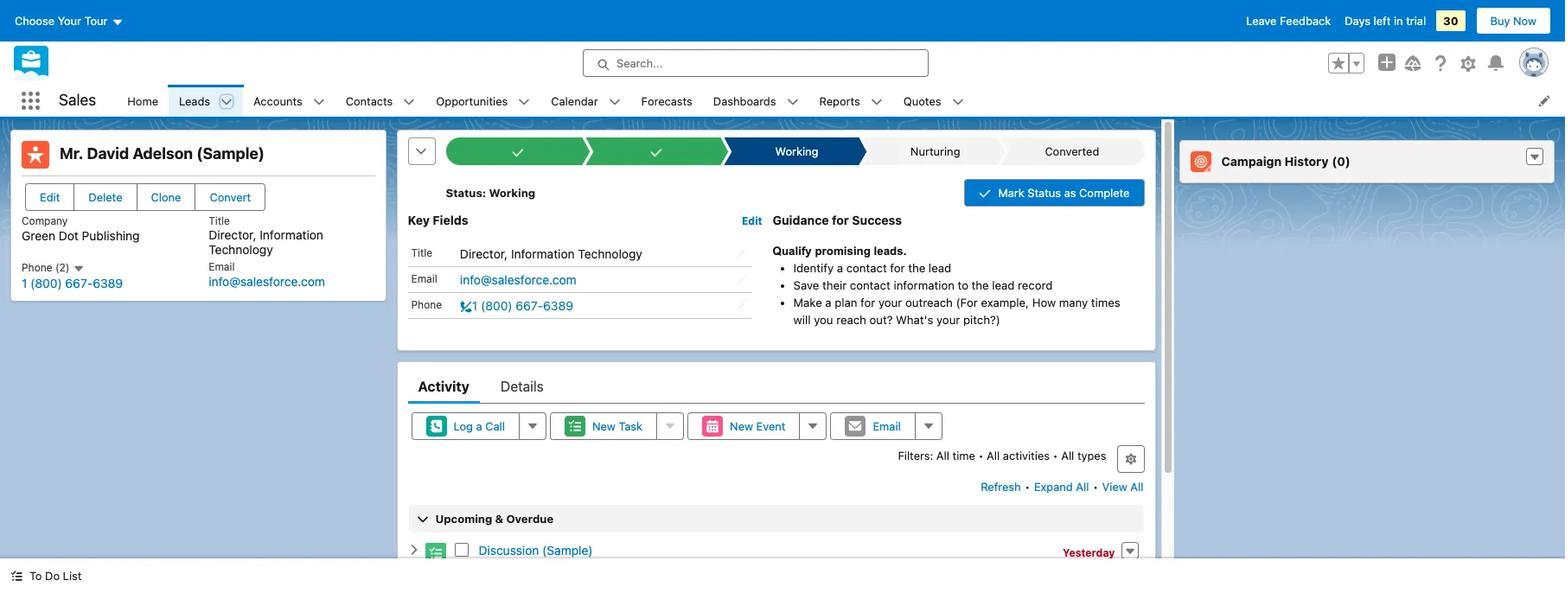 Task type: describe. For each thing, give the bounding box(es) containing it.
text default image inside contacts list item
[[403, 96, 415, 108]]

adelson
[[133, 144, 193, 163]]

expand all button
[[1033, 473, 1090, 500]]

identify
[[794, 261, 834, 275]]

guidance for success
[[773, 213, 902, 227]]

dashboards
[[713, 94, 776, 108]]

(for
[[956, 296, 978, 309]]

reach
[[836, 313, 866, 327]]

days
[[1345, 14, 1371, 28]]

(2)
[[55, 261, 70, 274]]

log a call button
[[411, 412, 520, 440]]

accounts list item
[[243, 85, 335, 117]]

home link
[[117, 85, 169, 117]]

company green dot publishing
[[22, 214, 140, 243]]

2 vertical spatial for
[[861, 296, 876, 309]]

details link
[[501, 369, 544, 404]]

discussion (sample)
[[479, 543, 593, 558]]

new event button
[[688, 412, 800, 440]]

refresh
[[981, 480, 1021, 494]]

1 horizontal spatial technology
[[578, 246, 642, 261]]

text default image inside phone (2) dropdown button
[[72, 263, 85, 275]]

mark status as complete button
[[965, 179, 1145, 207]]

information inside title director, information technology
[[260, 227, 323, 242]]

in
[[1394, 14, 1403, 28]]

promising
[[815, 245, 871, 258]]

event
[[756, 419, 786, 433]]

all left types at bottom
[[1061, 449, 1074, 462]]

working link
[[732, 138, 859, 165]]

david
[[87, 144, 129, 163]]

leads link
[[169, 85, 221, 117]]

filters: all time • all activities • all types
[[898, 449, 1107, 462]]

home
[[127, 94, 158, 108]]

upcoming & overdue button
[[409, 505, 1144, 532]]

many
[[1059, 296, 1088, 309]]

edit link
[[742, 214, 762, 227]]

dashboards list item
[[703, 85, 809, 117]]

out?
[[870, 313, 893, 327]]

1 horizontal spatial your
[[937, 313, 960, 327]]

expand
[[1034, 480, 1073, 494]]

convert
[[210, 190, 251, 204]]

1 horizontal spatial info@salesforce.com
[[460, 272, 577, 287]]

what's
[[896, 313, 934, 327]]

key
[[408, 213, 430, 227]]

all right time
[[987, 449, 1000, 462]]

text default image inside calendar list item
[[609, 96, 621, 108]]

refresh button
[[980, 473, 1022, 500]]

working inside "working" link
[[775, 144, 819, 158]]

complete
[[1079, 186, 1130, 200]]

activity
[[418, 379, 470, 394]]

activities
[[1003, 449, 1050, 462]]

email inside button
[[873, 419, 901, 433]]

now
[[1514, 14, 1537, 28]]

feedback
[[1280, 14, 1331, 28]]

email info@salesforce.com
[[209, 260, 325, 289]]

dashboards link
[[703, 85, 787, 117]]

0 vertical spatial for
[[832, 213, 849, 227]]

discussion
[[479, 543, 539, 558]]

30
[[1444, 14, 1459, 28]]

time
[[953, 449, 976, 462]]

calendar
[[551, 94, 598, 108]]

• left view
[[1093, 480, 1098, 494]]

tour
[[84, 14, 108, 28]]

buy
[[1491, 14, 1511, 28]]

green
[[22, 228, 55, 243]]

1 vertical spatial the
[[972, 278, 989, 292]]

1 (800) 667-6389 link
[[22, 276, 123, 291]]

lead image
[[22, 141, 49, 169]]

fields
[[433, 213, 468, 227]]

times
[[1091, 296, 1121, 309]]

to
[[958, 278, 969, 292]]

text default image for opportunities
[[518, 96, 530, 108]]

0 horizontal spatial your
[[879, 296, 902, 309]]

a inside button
[[476, 419, 482, 433]]

1 status from the left
[[446, 186, 482, 200]]

forecasts
[[641, 94, 693, 108]]

quotes list item
[[893, 85, 974, 117]]

1 vertical spatial edit
[[742, 214, 762, 227]]

(0)
[[1332, 154, 1351, 169]]

1 vertical spatial a
[[825, 296, 832, 309]]

plan
[[835, 296, 858, 309]]

contacts link
[[335, 85, 403, 117]]

all left time
[[937, 449, 950, 462]]

will
[[794, 313, 811, 327]]

calendar link
[[541, 85, 609, 117]]

delete button
[[74, 183, 137, 211]]

title for title
[[411, 246, 433, 259]]

status inside button
[[1028, 186, 1061, 200]]

phone for phone
[[411, 298, 442, 311]]

to
[[29, 569, 42, 583]]

0 vertical spatial lead
[[929, 261, 951, 275]]

clone button
[[136, 183, 196, 211]]

nurturing
[[911, 144, 960, 158]]

dot
[[59, 228, 79, 243]]

1 horizontal spatial information
[[511, 246, 575, 261]]

0 horizontal spatial info@salesforce.com link
[[209, 274, 325, 289]]

reports list item
[[809, 85, 893, 117]]

outreach
[[906, 296, 953, 309]]

choose
[[15, 14, 55, 28]]

phone for phone (2)
[[22, 261, 52, 274]]

qualify
[[773, 245, 812, 258]]

view
[[1102, 480, 1128, 494]]

all right view
[[1131, 480, 1144, 494]]



Task type: locate. For each thing, give the bounding box(es) containing it.
publishing
[[82, 228, 140, 243]]

leave feedback link
[[1246, 14, 1331, 28]]

you
[[814, 313, 833, 327]]

new task button
[[550, 412, 657, 440]]

2 horizontal spatial for
[[890, 261, 905, 275]]

1 horizontal spatial edit
[[742, 214, 762, 227]]

the up 'information'
[[908, 261, 926, 275]]

(sample)
[[197, 144, 265, 163], [542, 543, 593, 558]]

your
[[58, 14, 81, 28]]

reports
[[819, 94, 860, 108]]

task image
[[425, 543, 446, 564]]

information up email info@salesforce.com
[[260, 227, 323, 242]]

1 horizontal spatial (sample)
[[542, 543, 593, 558]]

email button
[[831, 412, 916, 440]]

1 (800) 667-6389
[[22, 276, 123, 291]]

0 vertical spatial (sample)
[[197, 144, 265, 163]]

info@salesforce.com down title director, information technology
[[209, 274, 325, 289]]

phone inside phone (2) dropdown button
[[22, 261, 52, 274]]

0 horizontal spatial status
[[446, 186, 482, 200]]

accounts
[[254, 94, 302, 108]]

6389
[[93, 276, 123, 291]]

mr. david adelson (sample)
[[60, 144, 265, 163]]

company
[[22, 214, 68, 227]]

your up the out?
[[879, 296, 902, 309]]

text default image right 'reports'
[[871, 96, 883, 108]]

status left as
[[1028, 186, 1061, 200]]

for up the out?
[[861, 296, 876, 309]]

text default image right calendar
[[609, 96, 621, 108]]

email
[[209, 260, 235, 273], [411, 272, 437, 285], [873, 419, 901, 433]]

edit button
[[25, 183, 75, 211]]

1 horizontal spatial title
[[411, 246, 433, 259]]

0 horizontal spatial working
[[489, 186, 535, 200]]

1 vertical spatial title
[[411, 246, 433, 259]]

title for title director, information technology
[[209, 214, 230, 227]]

1 vertical spatial phone
[[411, 298, 442, 311]]

(sample) down overdue
[[542, 543, 593, 558]]

text default image right leads
[[221, 96, 233, 108]]

1 horizontal spatial status
[[1028, 186, 1061, 200]]

text default image left task 'icon'
[[408, 544, 420, 556]]

as
[[1064, 186, 1076, 200]]

0 horizontal spatial lead
[[929, 261, 951, 275]]

information
[[894, 278, 955, 292]]

text default image inside accounts list item
[[313, 96, 325, 108]]

text default image up the 667-
[[72, 263, 85, 275]]

text default image for quotes
[[952, 96, 964, 108]]

0 vertical spatial working
[[775, 144, 819, 158]]

working
[[775, 144, 819, 158], [489, 186, 535, 200]]

title
[[209, 214, 230, 227], [411, 246, 433, 259]]

contacts
[[346, 94, 393, 108]]

director, inside title director, information technology
[[209, 227, 256, 242]]

calendar list item
[[541, 85, 631, 117]]

quotes
[[904, 94, 941, 108]]

leave
[[1246, 14, 1277, 28]]

new event
[[730, 419, 786, 433]]

(800)
[[30, 276, 62, 291]]

edit
[[40, 190, 60, 204], [742, 214, 762, 227]]

0 horizontal spatial email
[[209, 260, 235, 273]]

lead up example,
[[992, 278, 1015, 292]]

title inside title director, information technology
[[209, 214, 230, 227]]

left
[[1374, 14, 1391, 28]]

clone
[[151, 190, 181, 204]]

1 new from the left
[[592, 419, 616, 433]]

opportunities
[[436, 94, 508, 108]]

0 vertical spatial contact
[[846, 261, 887, 275]]

task
[[619, 419, 643, 433]]

your
[[879, 296, 902, 309], [937, 313, 960, 327]]

record
[[1018, 278, 1053, 292]]

campaign history (0)
[[1222, 154, 1351, 169]]

title down convert
[[209, 214, 230, 227]]

working right :
[[489, 186, 535, 200]]

save
[[794, 278, 819, 292]]

upcoming & overdue
[[435, 512, 554, 526]]

new for new event
[[730, 419, 753, 433]]

1 vertical spatial (sample)
[[542, 543, 593, 558]]

0 vertical spatial your
[[879, 296, 902, 309]]

1 vertical spatial lead
[[992, 278, 1015, 292]]

text default image left 'reports'
[[787, 96, 799, 108]]

trial
[[1406, 14, 1426, 28]]

yesterday
[[1063, 546, 1115, 559]]

text default image inside the to do list button
[[10, 570, 22, 582]]

pitch?)
[[963, 313, 1000, 327]]

information
[[260, 227, 323, 242], [511, 246, 575, 261]]

0 horizontal spatial title
[[209, 214, 230, 227]]

2 status from the left
[[1028, 186, 1061, 200]]

text default image
[[221, 96, 233, 108], [403, 96, 415, 108], [609, 96, 621, 108], [787, 96, 799, 108], [871, 96, 883, 108], [72, 263, 85, 275], [408, 544, 420, 556], [10, 570, 22, 582]]

lead up 'information'
[[929, 261, 951, 275]]

list
[[63, 569, 82, 583]]

phone up (800)
[[22, 261, 52, 274]]

a right log
[[476, 419, 482, 433]]

director, down fields
[[460, 246, 508, 261]]

working down dashboards list item
[[775, 144, 819, 158]]

buy now
[[1491, 14, 1537, 28]]

edit up company
[[40, 190, 60, 204]]

info@salesforce.com link down the director, information technology at top
[[460, 272, 577, 287]]

1 horizontal spatial phone
[[411, 298, 442, 311]]

contacts list item
[[335, 85, 426, 117]]

0 vertical spatial information
[[260, 227, 323, 242]]

leave feedback
[[1246, 14, 1331, 28]]

all
[[937, 449, 950, 462], [987, 449, 1000, 462], [1061, 449, 1074, 462], [1076, 480, 1089, 494], [1131, 480, 1144, 494]]

call
[[485, 419, 505, 433]]

contact down leads.
[[846, 261, 887, 275]]

guidance
[[773, 213, 829, 227]]

activity link
[[418, 369, 470, 404]]

the right to
[[972, 278, 989, 292]]

0 horizontal spatial for
[[832, 213, 849, 227]]

opportunities link
[[426, 85, 518, 117]]

1 horizontal spatial info@salesforce.com link
[[460, 272, 577, 287]]

0 horizontal spatial the
[[908, 261, 926, 275]]

discussion (sample) link
[[479, 543, 593, 558]]

new left task
[[592, 419, 616, 433]]

technology inside title director, information technology
[[209, 242, 273, 257]]

• right activities
[[1053, 449, 1058, 462]]

opportunities list item
[[426, 85, 541, 117]]

log
[[454, 419, 473, 433]]

0 horizontal spatial a
[[476, 419, 482, 433]]

status up fields
[[446, 186, 482, 200]]

email down title director, information technology
[[209, 260, 235, 273]]

(sample) up convert "button"
[[197, 144, 265, 163]]

1 horizontal spatial director,
[[460, 246, 508, 261]]

2 horizontal spatial a
[[837, 261, 843, 275]]

1
[[22, 276, 27, 291]]

tab list
[[408, 369, 1145, 404]]

a left plan
[[825, 296, 832, 309]]

for down leads.
[[890, 261, 905, 275]]

text default image for accounts
[[313, 96, 325, 108]]

0 horizontal spatial technology
[[209, 242, 273, 257]]

new for new task
[[592, 419, 616, 433]]

1 vertical spatial contact
[[850, 278, 891, 292]]

types
[[1078, 449, 1107, 462]]

email up filters:
[[873, 419, 901, 433]]

• right time
[[979, 449, 984, 462]]

1 vertical spatial your
[[937, 313, 960, 327]]

info@salesforce.com down the director, information technology at top
[[460, 272, 577, 287]]

do
[[45, 569, 60, 583]]

group
[[1328, 53, 1365, 74]]

a down promising at the top of page
[[837, 261, 843, 275]]

phone (2) button
[[22, 261, 85, 275]]

status : working
[[446, 186, 535, 200]]

your down (for
[[937, 313, 960, 327]]

new task
[[592, 419, 643, 433]]

contact up plan
[[850, 278, 891, 292]]

0 horizontal spatial phone
[[22, 261, 52, 274]]

1 vertical spatial for
[[890, 261, 905, 275]]

text default image inside reports list item
[[871, 96, 883, 108]]

0 vertical spatial a
[[837, 261, 843, 275]]

director, down convert
[[209, 227, 256, 242]]

all right the expand
[[1076, 480, 1089, 494]]

phone up activity link
[[411, 298, 442, 311]]

1 horizontal spatial working
[[775, 144, 819, 158]]

0 vertical spatial the
[[908, 261, 926, 275]]

tab list containing activity
[[408, 369, 1145, 404]]

1 vertical spatial director,
[[460, 246, 508, 261]]

list
[[117, 85, 1565, 117]]

email inside email info@salesforce.com
[[209, 260, 235, 273]]

success
[[852, 213, 902, 227]]

mr.
[[60, 144, 83, 163]]

example,
[[981, 296, 1029, 309]]

1 vertical spatial information
[[511, 246, 575, 261]]

0 vertical spatial title
[[209, 214, 230, 227]]

:
[[482, 186, 486, 200]]

to do list button
[[0, 559, 92, 593]]

text default image inside opportunities list item
[[518, 96, 530, 108]]

1 horizontal spatial new
[[730, 419, 753, 433]]

0 vertical spatial director,
[[209, 227, 256, 242]]

the
[[908, 261, 926, 275], [972, 278, 989, 292]]

title down key
[[411, 246, 433, 259]]

0 horizontal spatial information
[[260, 227, 323, 242]]

choose your tour
[[15, 14, 108, 28]]

accounts link
[[243, 85, 313, 117]]

information down the 'status : working'
[[511, 246, 575, 261]]

1 horizontal spatial for
[[861, 296, 876, 309]]

title director, information technology
[[209, 214, 323, 257]]

edit inside edit button
[[40, 190, 60, 204]]

text default image right contacts
[[403, 96, 415, 108]]

0 vertical spatial phone
[[22, 261, 52, 274]]

for up promising at the top of page
[[832, 213, 849, 227]]

0 horizontal spatial director,
[[209, 227, 256, 242]]

buy now button
[[1476, 7, 1552, 35]]

details
[[501, 379, 544, 394]]

edit left guidance at the top of the page
[[742, 214, 762, 227]]

2 new from the left
[[730, 419, 753, 433]]

email down key
[[411, 272, 437, 285]]

1 horizontal spatial a
[[825, 296, 832, 309]]

leads
[[179, 94, 210, 108]]

• left the expand
[[1025, 480, 1030, 494]]

overdue
[[506, 512, 554, 526]]

technology
[[209, 242, 273, 257], [578, 246, 642, 261]]

0 horizontal spatial info@salesforce.com
[[209, 274, 325, 289]]

1 vertical spatial working
[[489, 186, 535, 200]]

text default image inside leads list item
[[221, 96, 233, 108]]

info@salesforce.com link down title director, information technology
[[209, 274, 325, 289]]

refresh • expand all • view all
[[981, 480, 1144, 494]]

0 vertical spatial edit
[[40, 190, 60, 204]]

text default image left to
[[10, 570, 22, 582]]

new inside 'button'
[[592, 419, 616, 433]]

2 vertical spatial a
[[476, 419, 482, 433]]

0 horizontal spatial (sample)
[[197, 144, 265, 163]]

text default image inside dashboards list item
[[787, 96, 799, 108]]

contact
[[846, 261, 887, 275], [850, 278, 891, 292]]

0 horizontal spatial new
[[592, 419, 616, 433]]

list containing home
[[117, 85, 1565, 117]]

2 horizontal spatial email
[[873, 419, 901, 433]]

text default image
[[313, 96, 325, 108], [518, 96, 530, 108], [952, 96, 964, 108], [1529, 152, 1541, 164]]

new inside button
[[730, 419, 753, 433]]

delete
[[89, 190, 122, 204]]

1 horizontal spatial lead
[[992, 278, 1015, 292]]

leads list item
[[169, 85, 243, 117]]

text default image inside quotes list item
[[952, 96, 964, 108]]

forecasts link
[[631, 85, 703, 117]]

mark status as complete
[[998, 186, 1130, 200]]

quotes link
[[893, 85, 952, 117]]

0 horizontal spatial edit
[[40, 190, 60, 204]]

new left event
[[730, 419, 753, 433]]

1 horizontal spatial email
[[411, 272, 437, 285]]

1 horizontal spatial the
[[972, 278, 989, 292]]

path options list box
[[446, 138, 1145, 165]]

phone (2)
[[22, 261, 72, 274]]

make
[[794, 296, 822, 309]]



Task type: vqa. For each thing, say whether or not it's contained in the screenshot.
5th Had from the bottom
no



